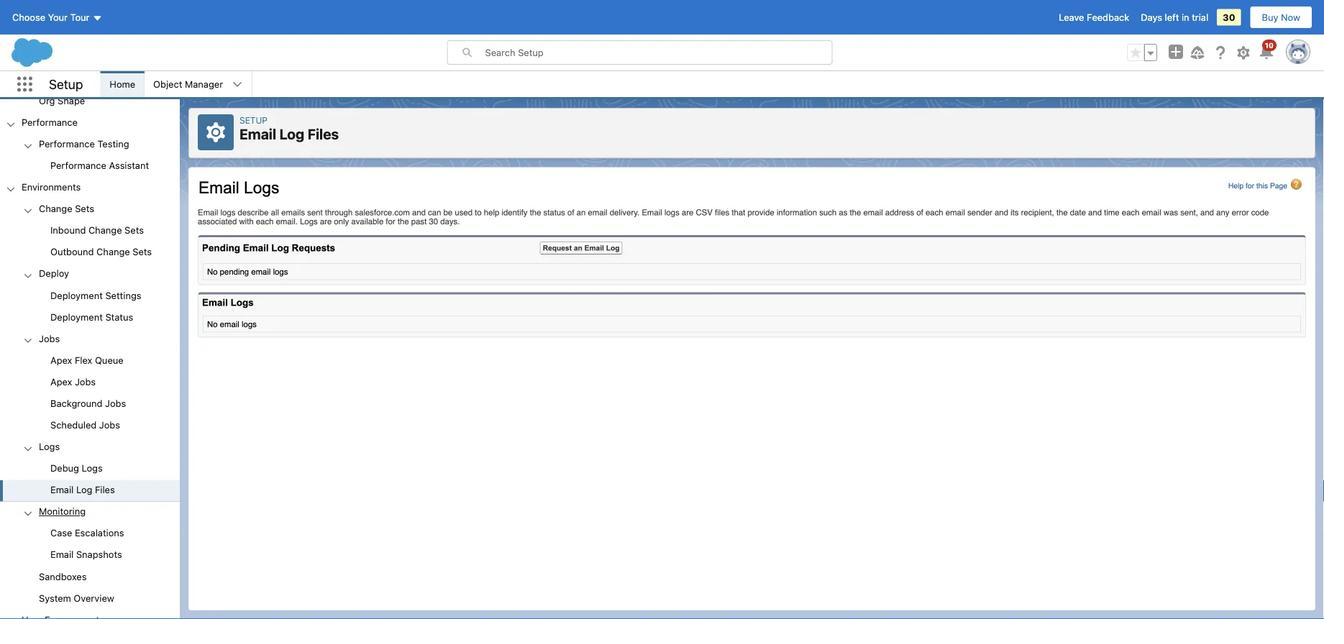 Task type: describe. For each thing, give the bounding box(es) containing it.
settings
[[105, 290, 141, 301]]

change sets
[[39, 203, 94, 214]]

days
[[1141, 12, 1162, 23]]

case
[[50, 528, 72, 538]]

jobs tree item
[[0, 329, 180, 437]]

case escalations link
[[50, 528, 124, 541]]

performance link
[[22, 117, 78, 130]]

0 vertical spatial change
[[39, 203, 72, 214]]

email log files link
[[50, 484, 115, 497]]

object manager link
[[145, 71, 232, 97]]

jobs link
[[39, 333, 60, 346]]

email snapshots link
[[50, 549, 122, 562]]

10
[[1265, 41, 1274, 49]]

system overview
[[39, 593, 114, 603]]

debug
[[50, 463, 79, 474]]

change sets link
[[39, 203, 94, 216]]

apex flex queue link
[[50, 355, 123, 368]]

email inside setup email log files
[[240, 126, 276, 142]]

your
[[48, 12, 68, 23]]

scheduled
[[50, 420, 97, 430]]

deployment status link
[[50, 311, 133, 324]]

environments tree item
[[0, 177, 180, 610]]

home link
[[101, 71, 144, 97]]

apex for apex flex queue
[[50, 355, 72, 365]]

choose
[[12, 12, 45, 23]]

performance tree item
[[0, 112, 180, 177]]

sandboxes link
[[39, 571, 87, 584]]

Search Setup text field
[[485, 41, 832, 64]]

jobs for scheduled
[[99, 420, 120, 430]]

system overview link
[[39, 593, 114, 606]]

deploy
[[39, 268, 69, 279]]

org shape
[[39, 95, 85, 106]]

jobs for apex
[[75, 376, 96, 387]]

performance for performance assistant
[[50, 160, 106, 171]]

setup for setup email log files
[[240, 115, 267, 125]]

deployment for deployment settings
[[50, 290, 103, 301]]

object
[[153, 79, 182, 90]]

assistant
[[109, 160, 149, 171]]

testing
[[97, 138, 129, 149]]

days left in trial
[[1141, 12, 1209, 23]]

email log files
[[50, 484, 115, 495]]

home
[[110, 79, 135, 90]]

queue
[[95, 355, 123, 365]]

email snapshots
[[50, 549, 122, 560]]

deployment status
[[50, 311, 133, 322]]

debug logs
[[50, 463, 103, 474]]

trial
[[1192, 12, 1209, 23]]

escalations
[[75, 528, 124, 538]]

group for logs
[[0, 458, 180, 502]]

flex
[[75, 355, 92, 365]]

sets for inbound change sets
[[125, 225, 144, 236]]

environments
[[22, 182, 81, 192]]

status
[[105, 311, 133, 322]]

performance testing tree item
[[0, 134, 180, 177]]

setup for setup
[[49, 76, 83, 92]]

in
[[1182, 12, 1189, 23]]

left
[[1165, 12, 1179, 23]]

leave
[[1059, 12, 1084, 23]]

performance assistant
[[50, 160, 149, 171]]

leave feedback
[[1059, 12, 1129, 23]]

group for environments
[[0, 199, 180, 610]]

case escalations
[[50, 528, 124, 538]]

group for deploy
[[0, 285, 180, 329]]

overview
[[74, 593, 114, 603]]

monitoring link
[[39, 506, 86, 519]]

deployment settings
[[50, 290, 141, 301]]



Task type: locate. For each thing, give the bounding box(es) containing it.
background
[[50, 398, 102, 409]]

shape
[[58, 95, 85, 106]]

inbound
[[50, 225, 86, 236]]

object manager
[[153, 79, 223, 90]]

now
[[1281, 12, 1300, 23]]

apex up "background" at bottom
[[50, 376, 72, 387]]

email down case
[[50, 549, 74, 560]]

sets inside outbound change sets link
[[133, 246, 152, 257]]

performance for performance testing
[[39, 138, 95, 149]]

log inside setup email log files
[[279, 126, 304, 142]]

1 horizontal spatial files
[[308, 126, 339, 142]]

0 vertical spatial logs
[[39, 441, 60, 452]]

background jobs link
[[50, 398, 126, 411]]

performance down performance testing link
[[50, 160, 106, 171]]

deploy link
[[39, 268, 69, 281]]

setup email log files
[[240, 115, 339, 142]]

0 vertical spatial sets
[[75, 203, 94, 214]]

performance inside "link"
[[50, 160, 106, 171]]

email for email snapshots
[[50, 549, 74, 560]]

group containing deployment settings
[[0, 285, 180, 329]]

2 vertical spatial performance
[[50, 160, 106, 171]]

0 vertical spatial apex
[[50, 355, 72, 365]]

1 vertical spatial performance
[[39, 138, 95, 149]]

email inside monitoring tree item
[[50, 549, 74, 560]]

group for jobs
[[0, 350, 180, 437]]

outbound change sets
[[50, 246, 152, 257]]

group for change sets
[[0, 221, 180, 264]]

email
[[240, 126, 276, 142], [50, 484, 74, 495], [50, 549, 74, 560]]

org shape link
[[39, 95, 85, 108]]

change down inbound change sets link
[[96, 246, 130, 257]]

buy now button
[[1250, 6, 1313, 29]]

30
[[1223, 12, 1235, 23]]

scheduled jobs
[[50, 420, 120, 430]]

deployment
[[50, 290, 103, 301], [50, 311, 103, 322]]

jobs up scheduled jobs
[[105, 398, 126, 409]]

inbound change sets
[[50, 225, 144, 236]]

0 horizontal spatial logs
[[39, 441, 60, 452]]

1 vertical spatial change
[[88, 225, 122, 236]]

sets inside change sets link
[[75, 203, 94, 214]]

deployment settings link
[[50, 290, 141, 303]]

jobs for background
[[105, 398, 126, 409]]

0 vertical spatial setup
[[49, 76, 83, 92]]

change sets tree item
[[0, 199, 180, 264]]

1 vertical spatial sets
[[125, 225, 144, 236]]

1 vertical spatial deployment
[[50, 311, 103, 322]]

performance assistant link
[[50, 160, 149, 173]]

sets up inbound change sets
[[75, 203, 94, 214]]

performance
[[22, 117, 78, 127], [39, 138, 95, 149], [50, 160, 106, 171]]

monitoring tree item
[[0, 502, 180, 567]]

logs tree item
[[0, 437, 180, 502]]

choose your tour button
[[12, 6, 103, 29]]

1 apex from the top
[[50, 355, 72, 365]]

change for inbound
[[88, 225, 122, 236]]

group containing apex flex queue
[[0, 350, 180, 437]]

0 vertical spatial email
[[240, 126, 276, 142]]

debug logs link
[[50, 463, 103, 476]]

files inside setup email log files
[[308, 126, 339, 142]]

apex
[[50, 355, 72, 365], [50, 376, 72, 387]]

1 vertical spatial setup
[[240, 115, 267, 125]]

apex jobs link
[[50, 376, 96, 389]]

logs link
[[39, 441, 60, 454]]

apex left the flex
[[50, 355, 72, 365]]

apex inside "link"
[[50, 355, 72, 365]]

deploy tree item
[[0, 264, 180, 329]]

1 vertical spatial apex
[[50, 376, 72, 387]]

tour
[[70, 12, 90, 23]]

logs up email log files tree item
[[82, 463, 103, 474]]

1 vertical spatial files
[[95, 484, 115, 495]]

email inside 'link'
[[50, 484, 74, 495]]

2 deployment from the top
[[50, 311, 103, 322]]

performance testing
[[39, 138, 129, 149]]

log
[[279, 126, 304, 142], [76, 484, 92, 495]]

sandboxes
[[39, 571, 87, 582]]

jobs up apex flex queue
[[39, 333, 60, 344]]

0 horizontal spatial log
[[76, 484, 92, 495]]

outbound
[[50, 246, 94, 257]]

jobs down apex flex queue "link"
[[75, 376, 96, 387]]

email log files tree item
[[0, 480, 180, 502]]

change up outbound change sets
[[88, 225, 122, 236]]

performance down org
[[22, 117, 78, 127]]

performance for performance "link" at the left top
[[22, 117, 78, 127]]

apex jobs
[[50, 376, 96, 387]]

change down environments link at the top left of the page
[[39, 203, 72, 214]]

1 vertical spatial email
[[50, 484, 74, 495]]

org
[[39, 95, 55, 106]]

1 horizontal spatial setup
[[240, 115, 267, 125]]

1 horizontal spatial logs
[[82, 463, 103, 474]]

feedback
[[1087, 12, 1129, 23]]

0 vertical spatial files
[[308, 126, 339, 142]]

0 vertical spatial deployment
[[50, 290, 103, 301]]

environments link
[[22, 182, 81, 195]]

manager
[[185, 79, 223, 90]]

group containing case escalations
[[0, 523, 180, 567]]

group
[[1127, 44, 1157, 61], [0, 199, 180, 610], [0, 221, 180, 264], [0, 285, 180, 329], [0, 350, 180, 437], [0, 458, 180, 502], [0, 523, 180, 567]]

deployment for deployment status
[[50, 311, 103, 322]]

setup link
[[240, 115, 267, 125]]

buy now
[[1262, 12, 1300, 23]]

logs up 'debug'
[[39, 441, 60, 452]]

0 horizontal spatial setup
[[49, 76, 83, 92]]

change
[[39, 203, 72, 214], [88, 225, 122, 236], [96, 246, 130, 257]]

1 vertical spatial logs
[[82, 463, 103, 474]]

deployment up deployment status
[[50, 290, 103, 301]]

system
[[39, 593, 71, 603]]

sets for outbound change sets
[[133, 246, 152, 257]]

2 vertical spatial change
[[96, 246, 130, 257]]

leave feedback link
[[1059, 12, 1129, 23]]

outbound change sets link
[[50, 246, 152, 259]]

2 apex from the top
[[50, 376, 72, 387]]

1 vertical spatial log
[[76, 484, 92, 495]]

performance testing link
[[39, 138, 129, 151]]

change for outbound
[[96, 246, 130, 257]]

snapshots
[[76, 549, 122, 560]]

performance down performance "link" at the left top
[[39, 138, 95, 149]]

choose your tour
[[12, 12, 90, 23]]

0 horizontal spatial files
[[95, 484, 115, 495]]

1 horizontal spatial log
[[279, 126, 304, 142]]

scheduled jobs link
[[50, 420, 120, 433]]

background jobs
[[50, 398, 126, 409]]

group containing inbound change sets
[[0, 221, 180, 264]]

0 vertical spatial performance
[[22, 117, 78, 127]]

0 vertical spatial log
[[279, 126, 304, 142]]

email for email log files
[[50, 484, 74, 495]]

sets up outbound change sets
[[125, 225, 144, 236]]

monitoring
[[39, 506, 86, 517]]

sets inside inbound change sets link
[[125, 225, 144, 236]]

group for monitoring
[[0, 523, 180, 567]]

log inside 'link'
[[76, 484, 92, 495]]

files inside 'link'
[[95, 484, 115, 495]]

jobs down background jobs link
[[99, 420, 120, 430]]

2 vertical spatial sets
[[133, 246, 152, 257]]

10 button
[[1258, 40, 1277, 61]]

group containing change sets
[[0, 199, 180, 610]]

apex for apex jobs
[[50, 376, 72, 387]]

jobs
[[39, 333, 60, 344], [75, 376, 96, 387], [105, 398, 126, 409], [99, 420, 120, 430]]

setup inside setup email log files
[[240, 115, 267, 125]]

group containing debug logs
[[0, 458, 180, 502]]

setup
[[49, 76, 83, 92], [240, 115, 267, 125]]

apex flex queue
[[50, 355, 123, 365]]

deployment down deployment settings link
[[50, 311, 103, 322]]

1 deployment from the top
[[50, 290, 103, 301]]

buy
[[1262, 12, 1279, 23]]

email up monitoring
[[50, 484, 74, 495]]

logs
[[39, 441, 60, 452], [82, 463, 103, 474]]

sets up 'settings'
[[133, 246, 152, 257]]

inbound change sets link
[[50, 225, 144, 238]]

email down setup link
[[240, 126, 276, 142]]

2 vertical spatial email
[[50, 549, 74, 560]]

files
[[308, 126, 339, 142], [95, 484, 115, 495]]



Task type: vqa. For each thing, say whether or not it's contained in the screenshot.


